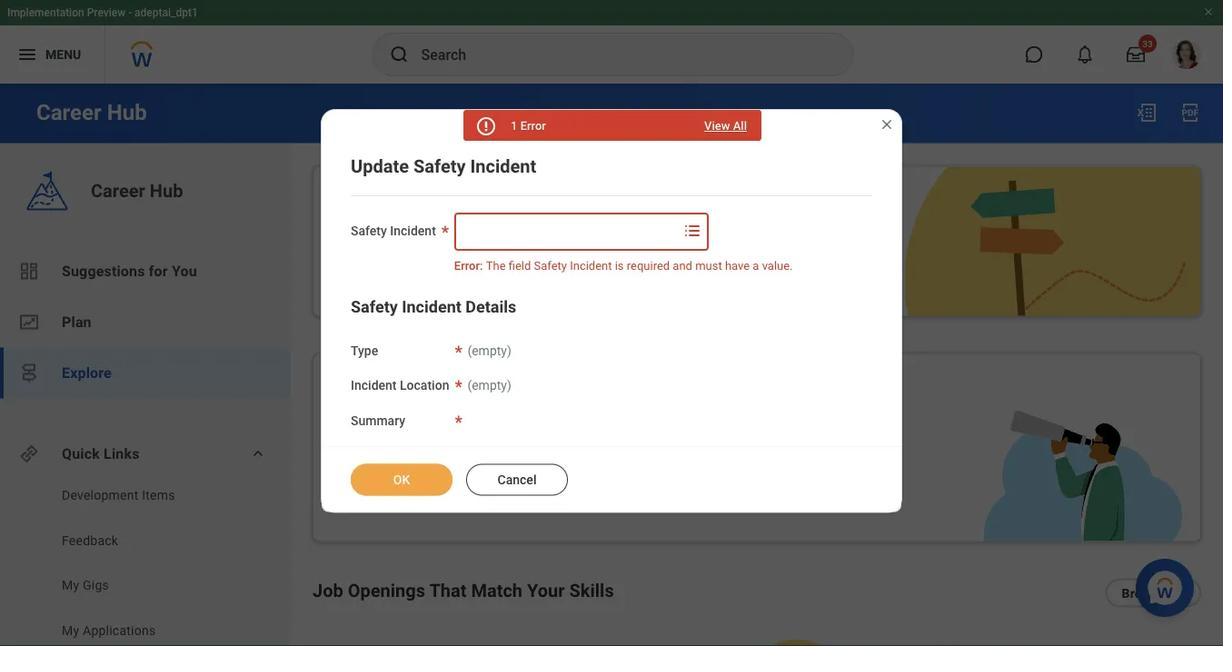 Task type: describe. For each thing, give the bounding box(es) containing it.
grow
[[740, 238, 772, 256]]

builder
[[479, 478, 527, 496]]

export to excel image
[[1137, 102, 1158, 124]]

safety up explore your career future
[[414, 155, 466, 177]]

details
[[466, 297, 517, 316]]

required
[[627, 259, 670, 273]]

ok button
[[351, 464, 453, 496]]

and down discover
[[343, 260, 367, 277]]

job openings that match your skills
[[313, 581, 614, 602]]

preview
[[87, 6, 126, 19]]

1
[[511, 119, 518, 133]]

upcoming
[[434, 238, 499, 256]]

my gigs
[[62, 578, 109, 593]]

error
[[521, 119, 546, 133]]

0 vertical spatial career
[[502, 238, 543, 256]]

safety incident details button
[[351, 297, 517, 316]]

(empty) for incident location
[[468, 378, 512, 393]]

plan
[[62, 314, 92, 331]]

update
[[351, 155, 409, 177]]

path for career
[[444, 478, 475, 496]]

update safety incident dialog
[[321, 109, 903, 513]]

update safety incident
[[351, 155, 537, 177]]

build a path to your dream role
[[343, 385, 603, 406]]

Safety Incident field
[[456, 215, 680, 248]]

path
[[501, 417, 533, 436]]

safety up improve at the top of the page
[[351, 224, 387, 239]]

feedback
[[62, 533, 118, 548]]

safety incident
[[351, 224, 436, 239]]

explore for explore
[[62, 365, 112, 382]]

reach
[[768, 417, 808, 436]]

suggestions for you link
[[0, 246, 291, 297]]

browse
[[1122, 586, 1166, 601]]

role
[[567, 385, 603, 406]]

profile logan mcneil element
[[1162, 35, 1213, 75]]

skills
[[687, 238, 720, 256]]

browse all
[[1122, 586, 1186, 601]]

type
[[351, 343, 378, 358]]

safety inside "safety incident details" group
[[351, 297, 398, 316]]

launch career path builder
[[343, 478, 527, 496]]

view printable version (pdf) image
[[1180, 102, 1202, 124]]

-
[[128, 6, 132, 19]]

step-
[[407, 417, 444, 436]]

explore
[[556, 417, 609, 436]]

arrow right image
[[535, 478, 553, 496]]

path for a
[[403, 385, 441, 406]]

your right reach
[[812, 417, 844, 436]]

build
[[343, 385, 384, 406]]

next
[[649, 417, 680, 436]]

applications
[[83, 623, 156, 638]]

explore for explore your career future
[[343, 205, 404, 226]]

potential.
[[343, 439, 411, 458]]

career for by-
[[848, 417, 894, 436]]

that
[[430, 581, 467, 602]]

(empty) for type
[[468, 343, 512, 358]]

view all
[[705, 119, 747, 133]]

error:
[[454, 259, 483, 273]]

implementation preview -   adeptai_dpt1
[[7, 6, 198, 19]]

view
[[705, 119, 731, 133]]

onboarding home image
[[18, 311, 40, 333]]

my applications
[[62, 623, 156, 638]]

items
[[142, 488, 175, 503]]

and inside update safety incident dialog
[[673, 259, 693, 273]]

development items link
[[60, 487, 247, 505]]

inbox large image
[[1127, 45, 1146, 64]]

close environment banner image
[[1204, 6, 1215, 17]]

learn
[[621, 238, 653, 256]]

match
[[471, 581, 523, 602]]

incident down 1 on the top of the page
[[471, 155, 537, 177]]

to inside 'discover your upcoming career moves and learn new skills to grow and improve your career suggestions.'
[[723, 238, 736, 256]]

my applications link
[[60, 622, 247, 640]]

my gigs link
[[60, 577, 247, 595]]

moves inside 'discover your upcoming career moves and learn new skills to grow and improve your career suggestions.'
[[546, 238, 590, 256]]

your left error:
[[426, 260, 454, 277]]

dream
[[508, 385, 562, 406]]

your for to
[[466, 385, 504, 406]]

launch
[[343, 478, 392, 496]]

1 error
[[511, 119, 546, 133]]

is
[[615, 259, 624, 273]]



Task type: locate. For each thing, give the bounding box(es) containing it.
career up the field
[[502, 238, 543, 256]]

new
[[657, 238, 683, 256]]

0 vertical spatial (empty)
[[468, 343, 512, 358]]

all for view all
[[734, 119, 747, 133]]

0 vertical spatial my
[[62, 578, 79, 593]]

career down the upcoming
[[458, 260, 498, 277]]

0 vertical spatial your
[[408, 205, 446, 226]]

cancel
[[498, 473, 537, 488]]

safety
[[414, 155, 466, 177], [351, 224, 387, 239], [534, 259, 567, 273], [351, 297, 398, 316]]

to up by-
[[446, 385, 462, 406]]

notifications large image
[[1077, 45, 1095, 64]]

0 vertical spatial path
[[403, 385, 441, 406]]

improve
[[371, 260, 423, 277]]

1 horizontal spatial your
[[466, 385, 504, 406]]

the
[[486, 259, 506, 273]]

your for match
[[527, 581, 565, 602]]

1 vertical spatial hub
[[150, 180, 183, 202]]

feedback link
[[60, 532, 247, 550]]

and inside create a step-by-step path to explore your next moves and reach your career potential.
[[736, 417, 764, 436]]

0 vertical spatial to
[[723, 238, 736, 256]]

1 horizontal spatial moves
[[684, 417, 732, 436]]

1 vertical spatial my
[[62, 623, 79, 638]]

your
[[402, 238, 430, 256], [426, 260, 454, 277], [613, 417, 645, 436], [812, 417, 844, 436]]

close update safety incident image
[[880, 117, 895, 132]]

my inside my applications link
[[62, 623, 79, 638]]

list
[[0, 246, 291, 399], [0, 487, 291, 646]]

incident location
[[351, 378, 450, 393]]

discover your upcoming career moves and learn new skills to grow and improve your career suggestions.
[[343, 238, 772, 277]]

all right browse
[[1170, 586, 1186, 601]]

0 horizontal spatial all
[[734, 119, 747, 133]]

explore link
[[0, 348, 291, 399]]

my
[[62, 578, 79, 593], [62, 623, 79, 638]]

implementation preview -   adeptai_dpt1 banner
[[0, 0, 1224, 84]]

search image
[[389, 44, 411, 65]]

1 (empty) from the top
[[468, 343, 512, 358]]

to right path
[[537, 417, 552, 436]]

2 vertical spatial your
[[527, 581, 565, 602]]

moves inside create a step-by-step path to explore your next moves and reach your career potential.
[[684, 417, 732, 436]]

implementation
[[7, 6, 84, 19]]

path up step-
[[403, 385, 441, 406]]

1 vertical spatial path
[[444, 478, 475, 496]]

1 vertical spatial (empty)
[[468, 378, 512, 393]]

suggestions for you
[[62, 263, 197, 280]]

incident down improve at the top of the page
[[402, 297, 462, 316]]

1 horizontal spatial all
[[1170, 586, 1186, 601]]

for
[[149, 263, 168, 280]]

dashboard image
[[18, 261, 40, 282]]

explore up discover
[[343, 205, 404, 226]]

and left reach
[[736, 417, 764, 436]]

1 horizontal spatial hub
[[150, 180, 183, 202]]

you
[[172, 263, 197, 280]]

0 vertical spatial a
[[753, 259, 760, 273]]

skills
[[570, 581, 614, 602]]

career
[[36, 100, 102, 125], [91, 180, 145, 202], [451, 205, 505, 226], [396, 478, 440, 496]]

field
[[509, 259, 531, 273]]

list containing suggestions for you
[[0, 246, 291, 399]]

your up step
[[466, 385, 504, 406]]

2 horizontal spatial career
[[848, 417, 894, 436]]

suggestions.
[[502, 260, 585, 277]]

safety down improve at the top of the page
[[351, 297, 398, 316]]

1 vertical spatial explore
[[62, 365, 112, 382]]

1 vertical spatial a
[[389, 385, 399, 406]]

create
[[343, 417, 390, 436]]

1 horizontal spatial path
[[444, 478, 475, 496]]

ok
[[393, 473, 410, 488]]

0 horizontal spatial path
[[403, 385, 441, 406]]

(empty) down details
[[468, 343, 512, 358]]

0 horizontal spatial hub
[[107, 100, 147, 125]]

career for career
[[458, 260, 498, 277]]

my for my applications
[[62, 623, 79, 638]]

my inside my gigs link
[[62, 578, 79, 593]]

safety incident details group
[[351, 296, 873, 431]]

plan link
[[0, 297, 291, 348]]

2 vertical spatial to
[[537, 417, 552, 436]]

path inside button
[[444, 478, 475, 496]]

2 vertical spatial career
[[848, 417, 894, 436]]

a inside create a step-by-step path to explore your next moves and reach your career potential.
[[394, 417, 403, 436]]

gigs
[[83, 578, 109, 593]]

browse all link
[[1106, 579, 1202, 608]]

exclamation image
[[479, 120, 493, 134]]

path left builder
[[444, 478, 475, 496]]

2 my from the top
[[62, 623, 79, 638]]

all
[[734, 119, 747, 133], [1170, 586, 1186, 601]]

job
[[313, 581, 343, 602]]

incident left is
[[570, 259, 612, 273]]

suggestions
[[62, 263, 145, 280]]

moves right next
[[684, 417, 732, 436]]

(empty)
[[468, 343, 512, 358], [468, 378, 512, 393]]

development items
[[62, 488, 175, 503]]

step
[[465, 417, 497, 436]]

cancel button
[[466, 464, 568, 496]]

1 horizontal spatial career
[[502, 238, 543, 256]]

my left gigs
[[62, 578, 79, 593]]

1 vertical spatial career hub
[[91, 180, 183, 202]]

must
[[696, 259, 723, 273]]

launch career path builder button
[[343, 478, 553, 496]]

future
[[510, 205, 562, 226]]

a for build a path to your dream role
[[389, 385, 399, 406]]

create a step-by-step path to explore your next moves and reach your career potential.
[[343, 417, 894, 458]]

0 horizontal spatial your
[[408, 205, 446, 226]]

1 my from the top
[[62, 578, 79, 593]]

2 horizontal spatial your
[[527, 581, 565, 602]]

summary
[[351, 414, 406, 429]]

1 horizontal spatial to
[[537, 417, 552, 436]]

incident
[[471, 155, 537, 177], [390, 224, 436, 239], [570, 259, 612, 273], [402, 297, 462, 316], [351, 378, 397, 393]]

all inside update safety incident dialog
[[734, 119, 747, 133]]

openings
[[348, 581, 426, 602]]

1 horizontal spatial explore
[[343, 205, 404, 226]]

discover
[[343, 238, 399, 256]]

a right 'have'
[[753, 259, 760, 273]]

my for my gigs
[[62, 578, 79, 593]]

0 vertical spatial career hub
[[36, 100, 147, 125]]

value.
[[763, 259, 793, 273]]

a for create a step-by-step path to explore your next moves and reach your career potential.
[[394, 417, 403, 436]]

to up 'have'
[[723, 238, 736, 256]]

by-
[[444, 417, 465, 436]]

location
[[400, 378, 450, 393]]

1 vertical spatial all
[[1170, 586, 1186, 601]]

my down my gigs
[[62, 623, 79, 638]]

timeline milestone image
[[18, 362, 40, 384]]

0 vertical spatial explore
[[343, 205, 404, 226]]

career inside button
[[396, 478, 440, 496]]

hub
[[107, 100, 147, 125], [150, 180, 183, 202]]

0 horizontal spatial to
[[446, 385, 462, 406]]

your left next
[[613, 417, 645, 436]]

career inside create a step-by-step path to explore your next moves and reach your career potential.
[[848, 417, 894, 436]]

2 horizontal spatial to
[[723, 238, 736, 256]]

1 vertical spatial to
[[446, 385, 462, 406]]

your left skills
[[527, 581, 565, 602]]

safety right the field
[[534, 259, 567, 273]]

launch career path builder icon image
[[984, 410, 1183, 541]]

your up the upcoming
[[408, 205, 446, 226]]

2 list from the top
[[0, 487, 291, 646]]

to inside create a step-by-step path to explore your next moves and reach your career potential.
[[537, 417, 552, 436]]

all for browse all
[[1170, 586, 1186, 601]]

0 horizontal spatial moves
[[546, 238, 590, 256]]

2 vertical spatial a
[[394, 417, 403, 436]]

0 horizontal spatial career
[[458, 260, 498, 277]]

1 vertical spatial career
[[458, 260, 498, 277]]

career hub
[[36, 100, 147, 125], [91, 180, 183, 202]]

a up summary
[[389, 385, 399, 406]]

and up is
[[593, 238, 617, 256]]

a left step-
[[394, 417, 403, 436]]

development
[[62, 488, 139, 503]]

have
[[725, 259, 750, 273]]

0 vertical spatial all
[[734, 119, 747, 133]]

0 horizontal spatial explore
[[62, 365, 112, 382]]

explore your career future
[[343, 205, 562, 226]]

0 vertical spatial moves
[[546, 238, 590, 256]]

(empty) up step
[[468, 378, 512, 393]]

1 list from the top
[[0, 246, 291, 399]]

1 vertical spatial list
[[0, 487, 291, 646]]

career
[[502, 238, 543, 256], [458, 260, 498, 277], [848, 417, 894, 436]]

moves up suggestions.
[[546, 238, 590, 256]]

to
[[723, 238, 736, 256], [446, 385, 462, 406], [537, 417, 552, 436]]

your up improve at the top of the page
[[402, 238, 430, 256]]

your
[[408, 205, 446, 226], [466, 385, 504, 406], [527, 581, 565, 602]]

adeptai_dpt1
[[135, 6, 198, 19]]

1 vertical spatial your
[[466, 385, 504, 406]]

career hub main content
[[0, 84, 1224, 646]]

prompts image
[[682, 220, 704, 242]]

incident up summary
[[351, 378, 397, 393]]

2 (empty) from the top
[[468, 378, 512, 393]]

explore down plan
[[62, 365, 112, 382]]

error: the field safety incident is required and must have a value.
[[454, 259, 793, 273]]

safety incident details
[[351, 297, 517, 316]]

a inside dialog
[[753, 259, 760, 273]]

0 vertical spatial hub
[[107, 100, 147, 125]]

all right view
[[734, 119, 747, 133]]

path
[[403, 385, 441, 406], [444, 478, 475, 496]]

and down new
[[673, 259, 693, 273]]

0 vertical spatial list
[[0, 246, 291, 399]]

moves
[[546, 238, 590, 256], [684, 417, 732, 436]]

1 vertical spatial moves
[[684, 417, 732, 436]]

all inside the career hub main content
[[1170, 586, 1186, 601]]

list containing development items
[[0, 487, 291, 646]]

incident up improve at the top of the page
[[390, 224, 436, 239]]

career right reach
[[848, 417, 894, 436]]

explore
[[343, 205, 404, 226], [62, 365, 112, 382]]



Task type: vqa. For each thing, say whether or not it's contained in the screenshot.
"Future"
yes



